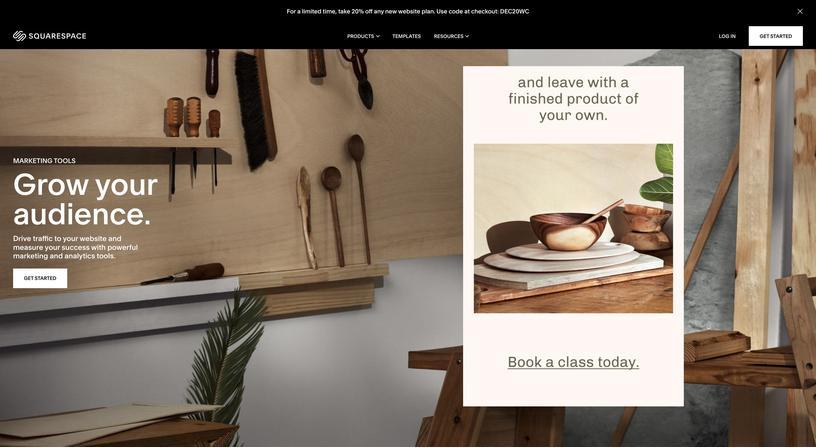 Task type: describe. For each thing, give the bounding box(es) containing it.
success
[[62, 243, 90, 252]]

0 vertical spatial website
[[398, 8, 420, 15]]

checkout:
[[471, 8, 499, 15]]

products
[[347, 33, 374, 39]]

dec20wc
[[500, 8, 529, 15]]

use
[[436, 8, 447, 15]]

code
[[449, 8, 463, 15]]

products button
[[347, 23, 379, 49]]

plan.
[[422, 8, 435, 15]]

get inside grow your audience. main content
[[24, 276, 34, 282]]

squarespace logo image
[[13, 31, 86, 41]]

your for audience.
[[95, 166, 157, 203]]

marketing
[[13, 157, 52, 165]]

time,
[[323, 8, 337, 15]]

off
[[365, 8, 373, 15]]

audience.
[[13, 196, 151, 232]]

tools.
[[97, 252, 115, 261]]

to
[[54, 235, 61, 243]]

a
[[297, 8, 301, 15]]

any
[[374, 8, 384, 15]]

take
[[338, 8, 350, 15]]

website template image
[[463, 0, 684, 414]]

with
[[91, 243, 106, 252]]

0 horizontal spatial your
[[45, 243, 60, 252]]

drive
[[13, 235, 31, 243]]

powerful
[[107, 243, 138, 252]]

in
[[731, 33, 736, 39]]

1 horizontal spatial get started link
[[749, 26, 803, 46]]

0 vertical spatial started
[[770, 33, 792, 39]]

0 vertical spatial get
[[760, 33, 769, 39]]

started inside grow your audience. main content
[[35, 276, 56, 282]]



Task type: locate. For each thing, give the bounding box(es) containing it.
traffic
[[33, 235, 53, 243]]

website right new
[[398, 8, 420, 15]]

measure
[[13, 243, 43, 252]]

1 horizontal spatial started
[[770, 33, 792, 39]]

20%
[[352, 8, 364, 15]]

and down to
[[50, 252, 63, 261]]

1 vertical spatial and
[[50, 252, 63, 261]]

1 vertical spatial started
[[35, 276, 56, 282]]

log
[[719, 33, 729, 39]]

templates link
[[392, 23, 421, 49]]

0 vertical spatial get started link
[[749, 26, 803, 46]]

0 horizontal spatial get
[[24, 276, 34, 282]]

1 vertical spatial get started link
[[13, 269, 67, 288]]

get started link
[[749, 26, 803, 46], [13, 269, 67, 288]]

your inside marketing tools grow your audience.
[[95, 166, 157, 203]]

get down marketing
[[24, 276, 34, 282]]

0 horizontal spatial get started link
[[13, 269, 67, 288]]

log             in
[[719, 33, 736, 39]]

1 horizontal spatial your
[[63, 235, 78, 243]]

1 horizontal spatial website
[[398, 8, 420, 15]]

2 horizontal spatial your
[[95, 166, 157, 203]]

marketing
[[13, 252, 48, 261]]

1 vertical spatial get started
[[24, 276, 56, 282]]

get started link inside grow your audience. main content
[[13, 269, 67, 288]]

started
[[770, 33, 792, 39], [35, 276, 56, 282]]

tools
[[54, 157, 76, 165]]

1 vertical spatial get
[[24, 276, 34, 282]]

and
[[108, 235, 121, 243], [50, 252, 63, 261]]

your for website
[[63, 235, 78, 243]]

get
[[760, 33, 769, 39], [24, 276, 34, 282]]

resources
[[434, 33, 464, 39]]

get started inside grow your audience. main content
[[24, 276, 56, 282]]

squarespace logo link
[[13, 31, 171, 41]]

templates
[[392, 33, 421, 39]]

1 horizontal spatial get started
[[760, 33, 792, 39]]

0 vertical spatial get started
[[760, 33, 792, 39]]

for a limited time, take 20% off any new website plan. use code at checkout: dec20wc
[[287, 8, 529, 15]]

website up tools.
[[80, 235, 107, 243]]

and right with
[[108, 235, 121, 243]]

limited
[[302, 8, 321, 15]]

get started
[[760, 33, 792, 39], [24, 276, 56, 282]]

0 vertical spatial and
[[108, 235, 121, 243]]

marketing tools grow your audience.
[[13, 157, 157, 232]]

grow
[[13, 166, 89, 203]]

grow your audience. main content
[[0, 0, 816, 448]]

drive traffic to your website and measure your success with powerful marketing and analytics tools.
[[13, 235, 138, 261]]

at
[[464, 8, 470, 15]]

get right the in
[[760, 33, 769, 39]]

website
[[398, 8, 420, 15], [80, 235, 107, 243]]

1 horizontal spatial and
[[108, 235, 121, 243]]

for
[[287, 8, 296, 15]]

log             in link
[[719, 33, 736, 39]]

0 horizontal spatial started
[[35, 276, 56, 282]]

0 horizontal spatial and
[[50, 252, 63, 261]]

1 horizontal spatial get
[[760, 33, 769, 39]]

analytics
[[64, 252, 95, 261]]

new
[[385, 8, 397, 15]]

0 horizontal spatial get started
[[24, 276, 56, 282]]

your
[[95, 166, 157, 203], [63, 235, 78, 243], [45, 243, 60, 252]]

0 horizontal spatial website
[[80, 235, 107, 243]]

resources button
[[434, 23, 469, 49]]

website inside drive traffic to your website and measure your success with powerful marketing and analytics tools.
[[80, 235, 107, 243]]

1 vertical spatial website
[[80, 235, 107, 243]]



Task type: vqa. For each thing, say whether or not it's contained in the screenshot.
Media & Podcasts 'link'
no



